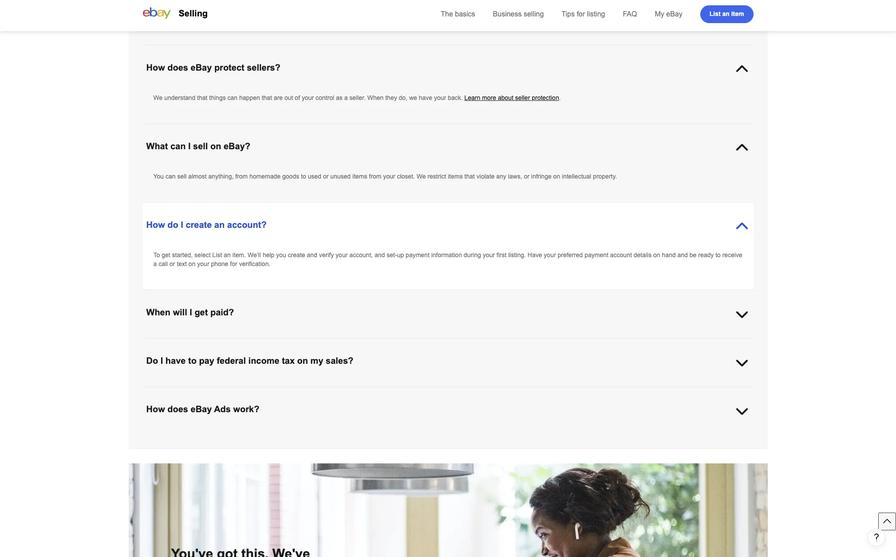 Task type: describe. For each thing, give the bounding box(es) containing it.
of down the tools
[[374, 445, 379, 452]]

tips
[[562, 10, 575, 18]]

property.
[[593, 173, 618, 180]]

on right business
[[273, 436, 280, 443]]

you left based
[[319, 7, 329, 14]]

intellectual
[[562, 173, 592, 180]]

of right the size
[[482, 445, 487, 452]]

closet.
[[397, 173, 415, 180]]

a inside ebay ads can help you build your business on ebay with effective advertising tools that create a meaningful connection between you and ebay's global community of passionate buyers - and help you sell your items faster. stand out among billions of listings on ebay by putting your items in front of interested buyers no matter the size of your budget.
[[413, 436, 417, 443]]

or inside starting on jan 1, 2022, irs regulations require all businesses that process payments, including online marketplaces like ebay, to issue a form 1099-k for all sellers who receive $600 or more in sales. the new tax reporting requirement may impact your 2022 tax return that you may file in 2023. however, just because you receive a 1099-k doesn't automatically mean that you'll owe taxes on the amount reported on your 1099- k. only goods that are sold for a profit are considered taxable, so you won't owe any taxes on something you sell for less than what you paid for it. for example, if you bought a bike for $1,000 last year, and then sold it on ebay today for $700, that $700 you made would generally not be subject to income tax. check out our
[[658, 387, 664, 394]]

to left pay
[[188, 356, 197, 366]]

used
[[308, 173, 322, 180]]

the basics link
[[441, 10, 476, 18]]

my
[[655, 10, 665, 18]]

that left things
[[197, 94, 208, 101]]

listing.
[[509, 251, 526, 259]]

k.
[[153, 405, 159, 412]]

generally
[[314, 414, 339, 421]]

create inside ebay ads can help you build your business on ebay with effective advertising tools that create a meaningful connection between you and ebay's global community of passionate buyers - and help you sell your items faster. stand out among billions of listings on ebay by putting your items in front of interested buyers no matter the size of your budget.
[[394, 436, 412, 443]]

a left lower
[[702, 7, 705, 14]]

your down new
[[711, 396, 723, 403]]

can left depend
[[503, 7, 513, 14]]

business selling
[[493, 10, 544, 18]]

your left first
[[483, 251, 495, 259]]

how inside the for most items, we can provide a price recommendation for you based on recently sold, similar items. how you price your item can depend on how you prefer to sell it—auction or buy it now. choose a lower starting price for auctions to create more interest.
[[434, 7, 447, 14]]

almost
[[188, 173, 207, 180]]

recently
[[358, 7, 380, 14]]

you right so
[[335, 405, 345, 412]]

0 horizontal spatial have
[[166, 356, 186, 366]]

and inside starting on jan 1, 2022, irs regulations require all businesses that process payments, including online marketplaces like ebay, to issue a form 1099-k for all sellers who receive $600 or more in sales. the new tax reporting requirement may impact your 2022 tax return that you may file in 2023. however, just because you receive a 1099-k doesn't automatically mean that you'll owe taxes on the amount reported on your 1099- k. only goods that are sold for a profit are considered taxable, so you won't owe any taxes on something you sell for less than what you paid for it. for example, if you bought a bike for $1,000 last year, and then sold it on ebay today for $700, that $700 you made would generally not be subject to income tax. check out our
[[707, 405, 718, 412]]

just
[[404, 396, 414, 403]]

no
[[430, 445, 437, 452]]

can up auctions
[[208, 7, 218, 14]]

can right what at the left top of the page
[[171, 141, 186, 151]]

recommendation
[[262, 7, 308, 14]]

0 vertical spatial owe
[[606, 396, 618, 403]]

protection
[[532, 94, 560, 101]]

does for how does ebay protect sellers?
[[168, 63, 188, 72]]

you can sell almost anything, from homemade goods to used or unused items from your closet. we restrict items that violate any laws, or infringe on intellectual property.
[[153, 173, 618, 180]]

similar
[[396, 7, 414, 14]]

can inside ebay ads can help you build your business on ebay with effective advertising tools that create a meaningful connection between you and ebay's global community of passionate buyers - and help you sell your items faster. stand out among billions of listings on ebay by putting your items in front of interested buyers no matter the size of your budget.
[[181, 436, 192, 443]]

1 horizontal spatial item
[[732, 10, 745, 17]]

for left based
[[310, 7, 317, 14]]

and up budget.
[[519, 436, 530, 443]]

or right used
[[323, 173, 329, 180]]

considered
[[271, 405, 301, 412]]

on left the how
[[537, 7, 544, 14]]

on left hand
[[654, 251, 661, 259]]

can right things
[[228, 94, 238, 101]]

1 vertical spatial .
[[557, 445, 558, 452]]

sell inside the for most items, we can provide a price recommendation for you based on recently sold, similar items. how you price your item can depend on how you prefer to sell it—auction or buy it now. choose a lower starting price for auctions to create more interest.
[[596, 7, 605, 14]]

who
[[608, 387, 619, 394]]

0 vertical spatial an
[[723, 10, 730, 17]]

for right today
[[213, 414, 220, 421]]

and right hand
[[678, 251, 688, 259]]

front
[[360, 445, 372, 452]]

verification.
[[239, 260, 271, 267]]

1 vertical spatial an
[[214, 220, 225, 230]]

a right the as
[[345, 94, 348, 101]]

1 vertical spatial owe
[[363, 405, 374, 412]]

regulations
[[233, 387, 264, 394]]

1 vertical spatial learn
[[525, 445, 541, 452]]

sales.
[[688, 387, 704, 394]]

of right community
[[602, 436, 607, 443]]

for down items,
[[191, 16, 198, 23]]

listings
[[249, 445, 268, 452]]

create inside "to get started, select list an item. we'll help you create and verify your account, and set-up payment information during your first listing. have your preferred payment account details on hand and be ready to receive a call or text on your phone for verification."
[[288, 251, 305, 259]]

your right verify
[[336, 251, 348, 259]]

effective
[[311, 436, 334, 443]]

during
[[464, 251, 481, 259]]

only
[[161, 405, 174, 412]]

i for get
[[190, 307, 192, 317]]

selling
[[179, 8, 208, 18]]

1 vertical spatial receive
[[621, 387, 641, 394]]

then
[[719, 405, 731, 412]]

on left ebay?
[[211, 141, 221, 151]]

receive inside "to get started, select list an item. we'll help you create and verify your account, and set-up payment information during your first listing. have your preferred payment account details on hand and be ready to receive a call or text on your phone for verification."
[[723, 251, 743, 259]]

a left form
[[528, 387, 532, 394]]

to right prefer
[[589, 7, 594, 14]]

2 horizontal spatial are
[[274, 94, 283, 101]]

0 vertical spatial k
[[565, 387, 570, 394]]

1 horizontal spatial list
[[710, 10, 721, 17]]

that right happen
[[262, 94, 272, 101]]

the inside ebay ads can help you build your business on ebay with effective advertising tools that create a meaningful connection between you and ebay's global community of passionate buyers - and help you sell your items faster. stand out among billions of listings on ebay by putting your items in front of interested buyers no matter the size of your budget.
[[458, 445, 467, 452]]

2 vertical spatial tax
[[278, 396, 286, 403]]

on left my
[[297, 356, 308, 366]]

verify
[[319, 251, 334, 259]]

0 vertical spatial have
[[419, 94, 433, 101]]

on right 'listings'
[[270, 445, 277, 452]]

how
[[546, 7, 557, 14]]

on right infringe
[[554, 173, 561, 180]]

paid?
[[211, 307, 234, 317]]

business
[[493, 10, 522, 18]]

account?
[[227, 220, 267, 230]]

federal
[[217, 356, 246, 366]]

sell inside ebay ads can help you build your business on ebay with effective advertising tools that create a meaningful connection between you and ebay's global community of passionate buyers - and help you sell your items faster. stand out among billions of listings on ebay by putting your items in front of interested buyers no matter the size of your budget.
[[702, 436, 712, 443]]

you right $700
[[267, 414, 277, 421]]

you up budget.
[[508, 436, 518, 443]]

ebay up by
[[282, 436, 296, 443]]

we'll
[[248, 251, 261, 259]]

ebay inside starting on jan 1, 2022, irs regulations require all businesses that process payments, including online marketplaces like ebay, to issue a form 1099-k for all sellers who receive $600 or more in sales. the new tax reporting requirement may impact your 2022 tax return that you may file in 2023. however, just because you receive a 1099-k doesn't automatically mean that you'll owe taxes on the amount reported on your 1099- k. only goods that are sold for a profit are considered taxable, so you won't owe any taxes on something you sell for less than what you paid for it. for example, if you bought a bike for $1,000 last year, and then sold it on ebay today for $700, that $700 you made would generally not be subject to income tax. check out our
[[180, 414, 194, 421]]

businesses
[[295, 387, 326, 394]]

$600
[[643, 387, 657, 394]]

starting
[[153, 16, 174, 23]]

help inside "to get started, select list an item. we'll help you create and verify your account, and set-up payment information during your first listing. have your preferred payment account details on hand and be ready to receive a call or text on your phone for verification."
[[263, 251, 275, 259]]

do
[[146, 356, 158, 366]]

for left less
[[466, 405, 473, 412]]

of left 'listings'
[[242, 445, 247, 452]]

2 payment from the left
[[585, 251, 609, 259]]

bought
[[612, 405, 631, 412]]

0 horizontal spatial help
[[193, 436, 205, 443]]

that left violate
[[465, 173, 475, 180]]

you right items.
[[449, 7, 459, 14]]

set-
[[387, 251, 397, 259]]

your left closet.
[[383, 173, 396, 180]]

unused
[[331, 173, 351, 180]]

or right laws, at the top right
[[524, 173, 530, 180]]

your inside the for most items, we can provide a price recommendation for you based on recently sold, similar items. how you price your item can depend on how you prefer to sell it—auction or buy it now. choose a lower starting price for auctions to create more interest.
[[476, 7, 488, 14]]

file
[[343, 396, 351, 403]]

last
[[681, 405, 690, 412]]

you left paid
[[516, 405, 526, 412]]

ebay down "requirement"
[[191, 404, 212, 414]]

to right subject
[[381, 414, 386, 421]]

connection
[[451, 436, 481, 443]]

have
[[528, 251, 543, 259]]

on right it
[[171, 414, 178, 421]]

that down "requirement"
[[194, 405, 205, 412]]

how do i create an account?
[[146, 220, 267, 230]]

sell inside starting on jan 1, 2022, irs regulations require all businesses that process payments, including online marketplaces like ebay, to issue a form 1099-k for all sellers who receive $600 or more in sales. the new tax reporting requirement may impact your 2022 tax return that you may file in 2023. however, just because you receive a 1099-k doesn't automatically mean that you'll owe taxes on the amount reported on your 1099- k. only goods that are sold for a profit are considered taxable, so you won't owe any taxes on something you sell for less than what you paid for it. for example, if you bought a bike for $1,000 last year, and then sold it on ebay today for $700, that $700 you made would generally not be subject to income tax. check out our
[[455, 405, 464, 412]]

your right have
[[544, 251, 556, 259]]

0 horizontal spatial 1099-
[[479, 396, 495, 403]]

that inside ebay ads can help you build your business on ebay with effective advertising tools that create a meaningful connection between you and ebay's global community of passionate buyers - and help you sell your items faster. stand out among billions of listings on ebay by putting your items in front of interested buyers no matter the size of your budget.
[[382, 436, 393, 443]]

most
[[165, 7, 178, 14]]

be inside starting on jan 1, 2022, irs regulations require all businesses that process payments, including online marketplaces like ebay, to issue a form 1099-k for all sellers who receive $600 or more in sales. the new tax reporting requirement may impact your 2022 tax return that you may file in 2023. however, just because you receive a 1099-k doesn't automatically mean that you'll owe taxes on the amount reported on your 1099- k. only goods that are sold for a profit are considered taxable, so you won't owe any taxes on something you sell for less than what you paid for it. for example, if you bought a bike for $1,000 last year, and then sold it on ebay today for $700, that $700 you made would generally not be subject to income tax. check out our
[[351, 414, 358, 421]]

call
[[159, 260, 168, 267]]

1 payment from the left
[[406, 251, 430, 259]]

i for create
[[181, 220, 183, 230]]

by
[[294, 445, 301, 452]]

on up year,
[[702, 396, 709, 403]]

listing
[[587, 10, 606, 18]]

what can i sell on ebay?
[[146, 141, 251, 151]]

1 horizontal spatial sold
[[217, 405, 228, 412]]

on down just
[[404, 405, 411, 412]]

we inside the for most items, we can provide a price recommendation for you based on recently sold, similar items. how you price your item can depend on how you prefer to sell it—auction or buy it now. choose a lower starting price for auctions to create more interest.
[[198, 7, 206, 14]]

you
[[153, 173, 164, 180]]

lower
[[707, 7, 722, 14]]

require
[[265, 387, 285, 394]]

faq
[[623, 10, 638, 18]]

in inside ebay ads can help you build your business on ebay with effective advertising tools that create a meaningful connection between you and ebay's global community of passionate buyers - and help you sell your items faster. stand out among billions of listings on ebay by putting your items in front of interested buyers no matter the size of your budget.
[[353, 445, 358, 452]]

to up the doesn't
[[505, 387, 510, 394]]

and left the set-
[[375, 251, 385, 259]]

that down profit
[[239, 414, 250, 421]]

2 horizontal spatial help
[[677, 436, 689, 443]]

if
[[595, 405, 598, 412]]

1 vertical spatial buyers
[[410, 445, 429, 452]]

0 vertical spatial income
[[249, 356, 280, 366]]

advertising
[[336, 436, 366, 443]]

you inside "to get started, select list an item. we'll help you create and verify your account, and set-up payment information during your first listing. have your preferred payment account details on hand and be ready to receive a call or text on your phone for verification."
[[276, 251, 286, 259]]

tax.
[[410, 414, 420, 421]]

sell left almost
[[177, 173, 187, 180]]

about
[[498, 94, 514, 101]]

how for how does ebay ads work?
[[146, 404, 165, 414]]

0 vertical spatial learn
[[465, 94, 481, 101]]

how does ebay ads work?
[[146, 404, 260, 414]]

1 horizontal spatial out
[[285, 94, 293, 101]]

0 horizontal spatial price
[[176, 16, 189, 23]]

1 horizontal spatial buyers
[[641, 436, 659, 443]]

1 horizontal spatial taxes
[[619, 396, 634, 403]]

2 horizontal spatial price
[[460, 7, 474, 14]]

1 horizontal spatial .
[[560, 94, 561, 101]]

1 vertical spatial we
[[417, 173, 426, 180]]

to get started, select list an item. we'll help you create and verify your account, and set-up payment information during your first listing. have your preferred payment account details on hand and be ready to receive a call or text on your phone for verification.
[[153, 251, 743, 267]]

on right based
[[349, 7, 356, 14]]

items down advertising
[[337, 445, 352, 452]]

1 horizontal spatial price
[[247, 7, 260, 14]]

between
[[482, 436, 506, 443]]

we understand that things can happen that are out of your control as a seller. when they do, we have your back. learn more about seller protection .
[[153, 94, 561, 101]]

what
[[502, 405, 515, 412]]

a up less
[[474, 396, 478, 403]]

because
[[415, 396, 439, 403]]

get inside "to get started, select list an item. we'll help you create and verify your account, and set-up payment information during your first listing. have your preferred payment account details on hand and be ready to receive a call or text on your phone for verification."
[[162, 251, 170, 259]]

business
[[247, 436, 272, 443]]

your up billions
[[233, 436, 245, 443]]

income inside starting on jan 1, 2022, irs regulations require all businesses that process payments, including online marketplaces like ebay, to issue a form 1099-k for all sellers who receive $600 or more in sales. the new tax reporting requirement may impact your 2022 tax return that you may file in 2023. however, just because you receive a 1099-k doesn't automatically mean that you'll owe taxes on the amount reported on your 1099- k. only goods that are sold for a profit are considered taxable, so you won't owe any taxes on something you sell for less than what you paid for it. for example, if you bought a bike for $1,000 last year, and then sold it on ebay today for $700, that $700 you made would generally not be subject to income tax. check out our
[[388, 414, 408, 421]]

reporting
[[153, 396, 178, 403]]

seller.
[[350, 94, 366, 101]]

items.
[[416, 7, 433, 14]]

ebay?
[[224, 141, 251, 151]]

1 all from the left
[[287, 387, 293, 394]]

my
[[311, 356, 324, 366]]

you down marketplaces
[[441, 396, 451, 403]]

0 vertical spatial when
[[368, 94, 384, 101]]

2022
[[262, 396, 276, 403]]

be inside "to get started, select list an item. we'll help you create and verify your account, and set-up payment information during your first listing. have your preferred payment account details on hand and be ready to receive a call or text on your phone for verification."
[[690, 251, 697, 259]]

1 vertical spatial sold
[[153, 414, 165, 421]]

can right the you
[[166, 173, 176, 180]]

1 vertical spatial in
[[353, 396, 357, 403]]

for right tips
[[577, 10, 585, 18]]

0 horizontal spatial we
[[153, 94, 163, 101]]

the inside starting on jan 1, 2022, irs regulations require all businesses that process payments, including online marketplaces like ebay, to issue a form 1099-k for all sellers who receive $600 or more in sales. the new tax reporting requirement may impact your 2022 tax return that you may file in 2023. however, just because you receive a 1099-k doesn't automatically mean that you'll owe taxes on the amount reported on your 1099- k. only goods that are sold for a profit are considered taxable, so you won't owe any taxes on something you sell for less than what you paid for it. for example, if you bought a bike for $1,000 last year, and then sold it on ebay today for $700, that $700 you made would generally not be subject to income tax. check out our
[[706, 387, 717, 394]]

year,
[[692, 405, 706, 412]]

items right unused
[[353, 173, 368, 180]]

on left jan
[[177, 387, 184, 394]]

your down "between" on the right
[[488, 445, 501, 452]]

that left process
[[327, 387, 338, 394]]

than
[[488, 405, 500, 412]]

1 vertical spatial tax
[[732, 387, 740, 394]]

out inside starting on jan 1, 2022, irs regulations require all businesses that process payments, including online marketplaces like ebay, to issue a form 1099-k for all sellers who receive $600 or more in sales. the new tax reporting requirement may impact your 2022 tax return that you may file in 2023. however, just because you receive a 1099-k doesn't automatically mean that you'll owe taxes on the amount reported on your 1099- k. only goods that are sold for a profit are considered taxable, so you won't owe any taxes on something you sell for less than what you paid for it. for example, if you bought a bike for $1,000 last year, and then sold it on ebay today for $700, that $700 you made would generally not be subject to income tax. check out our
[[441, 414, 450, 421]]

2 horizontal spatial 1099-
[[725, 396, 741, 403]]

to down provide
[[225, 16, 230, 23]]

sell up almost
[[193, 141, 208, 151]]

items right restrict
[[448, 173, 463, 180]]

ebay left by
[[278, 445, 292, 452]]

does for how does ebay ads work?
[[168, 404, 188, 414]]

ebay's
[[532, 436, 550, 443]]

of left 'control'
[[295, 94, 300, 101]]

how does ebay protect sellers?
[[146, 63, 281, 72]]

1 vertical spatial we
[[410, 94, 417, 101]]

homemade
[[250, 173, 281, 180]]

the basics
[[441, 10, 476, 18]]

on right text
[[189, 260, 196, 267]]

0 vertical spatial the
[[441, 10, 453, 18]]

0 vertical spatial any
[[497, 173, 507, 180]]

you up among
[[207, 436, 217, 443]]

and left verify
[[307, 251, 318, 259]]

2 from from the left
[[369, 173, 382, 180]]

your up profit
[[248, 396, 260, 403]]

1 horizontal spatial are
[[260, 405, 269, 412]]

that down businesses
[[306, 396, 316, 403]]

a right provide
[[242, 7, 245, 14]]

sellers
[[588, 387, 606, 394]]

your left back.
[[434, 94, 447, 101]]

your down select
[[197, 260, 209, 267]]

subject
[[360, 414, 380, 421]]

your down then
[[713, 436, 725, 443]]

items down then
[[727, 436, 742, 443]]



Task type: vqa. For each thing, say whether or not it's contained in the screenshot.
Trucks on the left top of page
no



Task type: locate. For each thing, give the bounding box(es) containing it.
out left 'control'
[[285, 94, 293, 101]]

selling
[[524, 10, 544, 18]]

marketplaces
[[438, 387, 475, 394]]

sell up our
[[455, 405, 464, 412]]

1099- up then
[[725, 396, 741, 403]]

1 vertical spatial when
[[146, 307, 171, 317]]

example,
[[568, 405, 594, 412]]

an left the account?
[[214, 220, 225, 230]]

0 horizontal spatial are
[[206, 405, 215, 412]]

size
[[469, 445, 480, 452]]

your left 'control'
[[302, 94, 314, 101]]

$700,
[[222, 414, 237, 421]]

items,
[[180, 7, 196, 14]]

2 does from the top
[[168, 404, 188, 414]]

with
[[298, 436, 309, 443]]

understand
[[164, 94, 196, 101]]

1 vertical spatial the
[[458, 445, 467, 452]]

0 vertical spatial be
[[690, 251, 697, 259]]

i right 'do'
[[161, 356, 163, 366]]

out inside ebay ads can help you build your business on ebay with effective advertising tools that create a meaningful connection between you and ebay's global community of passionate buyers - and help you sell your items faster. stand out among billions of listings on ebay by putting your items in front of interested buyers no matter the size of your budget.
[[190, 445, 199, 452]]

or up amount
[[658, 387, 664, 394]]

0 vertical spatial more
[[251, 16, 265, 23]]

item left depend
[[489, 7, 501, 14]]

i for sell
[[188, 141, 191, 151]]

1 vertical spatial out
[[441, 414, 450, 421]]

1 horizontal spatial get
[[195, 307, 208, 317]]

any left laws, at the top right
[[497, 173, 507, 180]]

control
[[316, 94, 335, 101]]

0 horizontal spatial k
[[495, 396, 499, 403]]

choose
[[679, 7, 700, 14]]

2 vertical spatial more
[[666, 387, 680, 394]]

a left meaningful
[[413, 436, 417, 443]]

2 horizontal spatial out
[[441, 414, 450, 421]]

all
[[287, 387, 293, 394], [580, 387, 586, 394]]

are down '2022'
[[260, 405, 269, 412]]

taxes
[[619, 396, 634, 403], [387, 405, 402, 412]]

or inside "to get started, select list an item. we'll help you create and verify your account, and set-up payment information during your first listing. have your preferred payment account details on hand and be ready to receive a call or text on your phone for verification."
[[170, 260, 175, 267]]

create up interested on the bottom of the page
[[394, 436, 412, 443]]

tools
[[367, 436, 380, 443]]

1 horizontal spatial learn
[[525, 445, 541, 452]]

for down item.
[[230, 260, 237, 267]]

create right the do
[[186, 220, 212, 230]]

ebay
[[667, 10, 683, 18], [191, 63, 212, 72], [191, 404, 212, 414], [180, 414, 194, 421], [153, 436, 168, 443], [282, 436, 296, 443], [278, 445, 292, 452]]

out left our
[[441, 414, 450, 421]]

not
[[341, 414, 349, 421]]

.
[[560, 94, 561, 101], [557, 445, 558, 452]]

1 vertical spatial get
[[195, 307, 208, 317]]

account,
[[350, 251, 373, 259]]

in down advertising
[[353, 445, 358, 452]]

that up example,
[[578, 396, 589, 403]]

to right ready
[[716, 251, 721, 259]]

a
[[242, 7, 245, 14], [702, 7, 705, 14], [345, 94, 348, 101], [153, 260, 157, 267], [528, 387, 532, 394], [474, 396, 478, 403], [239, 405, 243, 412], [633, 405, 636, 412], [413, 436, 417, 443]]

for right bike
[[651, 405, 658, 412]]

0 vertical spatial goods
[[283, 173, 299, 180]]

to left used
[[301, 173, 306, 180]]

on up bike
[[636, 396, 643, 403]]

budget.
[[502, 445, 523, 452]]

1 horizontal spatial for
[[557, 405, 567, 412]]

ebay,
[[488, 387, 503, 394]]

ads
[[214, 404, 231, 414], [169, 436, 180, 443]]

2 vertical spatial receive
[[452, 396, 473, 403]]

receive down marketplaces
[[452, 396, 473, 403]]

for up starting
[[153, 7, 163, 14]]

1 vertical spatial taxes
[[387, 405, 402, 412]]

$700
[[251, 414, 265, 421]]

0 horizontal spatial be
[[351, 414, 358, 421]]

0 horizontal spatial item
[[489, 7, 501, 14]]

a inside "to get started, select list an item. we'll help you create and verify your account, and set-up payment information during your first listing. have your preferred payment account details on hand and be ready to receive a call or text on your phone for verification."
[[153, 260, 157, 267]]

0 vertical spatial for
[[153, 7, 163, 14]]

0 horizontal spatial out
[[190, 445, 199, 452]]

sold,
[[382, 7, 395, 14]]

reported
[[678, 396, 701, 403]]

help right 'we'll'
[[263, 251, 275, 259]]

tips for listing
[[562, 10, 606, 18]]

0 horizontal spatial get
[[162, 251, 170, 259]]

they
[[386, 94, 397, 101]]

2 horizontal spatial receive
[[723, 251, 743, 259]]

how for how do i create an account?
[[146, 220, 165, 230]]

list an item
[[710, 10, 745, 17]]

1 horizontal spatial any
[[497, 173, 507, 180]]

help, opens dialogs image
[[873, 533, 882, 542]]

0 horizontal spatial payment
[[406, 251, 430, 259]]

tax up considered
[[278, 396, 286, 403]]

we right do,
[[410, 94, 417, 101]]

or left buy
[[638, 7, 644, 14]]

in right 'file'
[[353, 396, 357, 403]]

1 vertical spatial list
[[213, 251, 222, 259]]

interest.
[[266, 16, 289, 23]]

2023.
[[359, 396, 375, 403]]

build
[[218, 436, 232, 443]]

1 horizontal spatial 1099-
[[549, 387, 565, 394]]

0 vertical spatial tax
[[282, 356, 295, 366]]

among
[[200, 445, 220, 452]]

hand
[[663, 251, 676, 259]]

do i have to pay federal income tax on my sales?
[[146, 356, 354, 366]]

requirement
[[180, 396, 213, 403]]

mean
[[561, 396, 577, 403]]

ads inside ebay ads can help you build your business on ebay with effective advertising tools that create a meaningful connection between you and ebay's global community of passionate buyers - and help you sell your items faster. stand out among billions of listings on ebay by putting your items in front of interested buyers no matter the size of your budget.
[[169, 436, 180, 443]]

0 vertical spatial get
[[162, 251, 170, 259]]

receive right ready
[[723, 251, 743, 259]]

and
[[307, 251, 318, 259], [375, 251, 385, 259], [678, 251, 688, 259], [707, 405, 718, 412], [519, 436, 530, 443], [665, 436, 675, 443]]

2 may from the left
[[329, 396, 341, 403]]

0 vertical spatial the
[[645, 396, 653, 403]]

for inside "to get started, select list an item. we'll help you create and verify your account, and set-up payment information during your first listing. have your preferred payment account details on hand and be ready to receive a call or text on your phone for verification."
[[230, 260, 237, 267]]

0 horizontal spatial all
[[287, 387, 293, 394]]

to
[[153, 251, 160, 259]]

1099- down like
[[479, 396, 495, 403]]

1 horizontal spatial owe
[[606, 396, 618, 403]]

my ebay link
[[655, 10, 683, 18]]

we left understand
[[153, 94, 163, 101]]

goods inside starting on jan 1, 2022, irs regulations require all businesses that process payments, including online marketplaces like ebay, to issue a form 1099-k for all sellers who receive $600 or more in sales. the new tax reporting requirement may impact your 2022 tax return that you may file in 2023. however, just because you receive a 1099-k doesn't automatically mean that you'll owe taxes on the amount reported on your 1099- k. only goods that are sold for a profit are considered taxable, so you won't owe any taxes on something you sell for less than what you paid for it. for example, if you bought a bike for $1,000 last year, and then sold it on ebay today for $700, that $700 you made would generally not be subject to income tax. check out our
[[176, 405, 193, 412]]

when will i get paid?
[[146, 307, 234, 317]]

putting
[[302, 445, 321, 452]]

0 horizontal spatial we
[[198, 7, 206, 14]]

ebay left today
[[180, 414, 194, 421]]

get left paid?
[[195, 307, 208, 317]]

for most items, we can provide a price recommendation for you based on recently sold, similar items. how you price your item can depend on how you prefer to sell it—auction or buy it now. choose a lower starting price for auctions to create more interest.
[[153, 7, 722, 23]]

0 vertical spatial receive
[[723, 251, 743, 259]]

check
[[422, 414, 439, 421]]

0 vertical spatial ads
[[214, 404, 231, 414]]

sellers?
[[247, 63, 281, 72]]

1 horizontal spatial more
[[482, 94, 497, 101]]

sold
[[217, 405, 228, 412], [153, 414, 165, 421]]

1 horizontal spatial all
[[580, 387, 586, 394]]

community
[[570, 436, 600, 443]]

0 horizontal spatial the
[[441, 10, 453, 18]]

2 all from the left
[[580, 387, 586, 394]]

how for how does ebay protect sellers?
[[146, 63, 165, 72]]

item inside the for most items, we can provide a price recommendation for you based on recently sold, similar items. how you price your item can depend on how you prefer to sell it—auction or buy it now. choose a lower starting price for auctions to create more interest.
[[489, 7, 501, 14]]

get up call
[[162, 251, 170, 259]]

1 horizontal spatial ads
[[214, 404, 231, 414]]

ebay right my
[[667, 10, 683, 18]]

1 horizontal spatial we
[[417, 173, 426, 180]]

1 vertical spatial more
[[482, 94, 497, 101]]

0 horizontal spatial buyers
[[410, 445, 429, 452]]

more inside the for most items, we can provide a price recommendation for you based on recently sold, similar items. how you price your item can depend on how you prefer to sell it—auction or buy it now. choose a lower starting price for auctions to create more interest.
[[251, 16, 265, 23]]

more up amount
[[666, 387, 680, 394]]

2 vertical spatial out
[[190, 445, 199, 452]]

0 horizontal spatial from
[[236, 173, 248, 180]]

1 vertical spatial any
[[376, 405, 386, 412]]

sales?
[[326, 356, 354, 366]]

and right -
[[665, 436, 675, 443]]

up
[[397, 251, 404, 259]]

return
[[288, 396, 304, 403]]

you down year,
[[690, 436, 700, 443]]

owe down who
[[606, 396, 618, 403]]

first
[[497, 251, 507, 259]]

0 horizontal spatial sold
[[153, 414, 165, 421]]

0 horizontal spatial .
[[557, 445, 558, 452]]

more inside starting on jan 1, 2022, irs regulations require all businesses that process payments, including online marketplaces like ebay, to issue a form 1099-k for all sellers who receive $600 or more in sales. the new tax reporting requirement may impact your 2022 tax return that you may file in 2023. however, just because you receive a 1099-k doesn't automatically mean that you'll owe taxes on the amount reported on your 1099- k. only goods that are sold for a profit are considered taxable, so you won't owe any taxes on something you sell for less than what you paid for it. for example, if you bought a bike for $1,000 last year, and then sold it on ebay today for $700, that $700 you made would generally not be subject to income tax. check out our
[[666, 387, 680, 394]]

as
[[336, 94, 343, 101]]

any down however,
[[376, 405, 386, 412]]

0 vertical spatial in
[[682, 387, 686, 394]]

an right lower
[[723, 10, 730, 17]]

a left bike
[[633, 405, 636, 412]]

owe down 2023.
[[363, 405, 374, 412]]

i
[[188, 141, 191, 151], [181, 220, 183, 230], [190, 307, 192, 317], [161, 356, 163, 366]]

1 vertical spatial be
[[351, 414, 358, 421]]

more left about
[[482, 94, 497, 101]]

1 horizontal spatial be
[[690, 251, 697, 259]]

global
[[552, 436, 568, 443]]

1 vertical spatial income
[[388, 414, 408, 421]]

0 horizontal spatial more
[[251, 16, 265, 23]]

0 horizontal spatial taxes
[[387, 405, 402, 412]]

preferred
[[558, 251, 583, 259]]

any inside starting on jan 1, 2022, irs regulations require all businesses that process payments, including online marketplaces like ebay, to issue a form 1099-k for all sellers who receive $600 or more in sales. the new tax reporting requirement may impact your 2022 tax return that you may file in 2023. however, just because you receive a 1099-k doesn't automatically mean that you'll owe taxes on the amount reported on your 1099- k. only goods that are sold for a profit are considered taxable, so you won't owe any taxes on something you sell for less than what you paid for it. for example, if you bought a bike for $1,000 last year, and then sold it on ebay today for $700, that $700 you made would generally not be subject to income tax. check out our
[[376, 405, 386, 412]]

list inside "to get started, select list an item. we'll help you create and verify your account, and set-up payment information during your first listing. have your preferred payment account details on hand and be ready to receive a call or text on your phone for verification."
[[213, 251, 222, 259]]

1 from from the left
[[236, 173, 248, 180]]

have right do,
[[419, 94, 433, 101]]

0 horizontal spatial receive
[[452, 396, 473, 403]]

irs
[[221, 387, 232, 394]]

can
[[208, 7, 218, 14], [503, 7, 513, 14], [228, 94, 238, 101], [171, 141, 186, 151], [166, 173, 176, 180], [181, 436, 192, 443]]

any
[[497, 173, 507, 180], [376, 405, 386, 412]]

0 horizontal spatial any
[[376, 405, 386, 412]]

from
[[236, 173, 248, 180], [369, 173, 382, 180]]

items
[[353, 173, 368, 180], [448, 173, 463, 180], [727, 436, 742, 443], [337, 445, 352, 452]]

1 horizontal spatial the
[[645, 396, 653, 403]]

create down provide
[[232, 16, 249, 23]]

a left call
[[153, 260, 157, 267]]

you right the how
[[559, 7, 569, 14]]

2 horizontal spatial more
[[666, 387, 680, 394]]

process
[[339, 387, 361, 394]]

0 horizontal spatial list
[[213, 251, 222, 259]]

sell left it—auction
[[596, 7, 605, 14]]

issue
[[512, 387, 526, 394]]

ebay up faster.
[[153, 436, 168, 443]]

our
[[451, 414, 460, 421]]

or inside the for most items, we can provide a price recommendation for you based on recently sold, similar items. how you price your item can depend on how you prefer to sell it—auction or buy it now. choose a lower starting price for auctions to create more interest.
[[638, 7, 644, 14]]

1 horizontal spatial payment
[[585, 251, 609, 259]]

may up so
[[329, 396, 341, 403]]

1 horizontal spatial we
[[410, 94, 417, 101]]

2 vertical spatial in
[[353, 445, 358, 452]]

1 vertical spatial ads
[[169, 436, 180, 443]]

tax right new
[[732, 387, 740, 394]]

you right if
[[600, 405, 610, 412]]

we right closet.
[[417, 173, 426, 180]]

item
[[489, 7, 501, 14], [732, 10, 745, 17]]

less
[[475, 405, 486, 412]]

your
[[476, 7, 488, 14], [302, 94, 314, 101], [434, 94, 447, 101], [383, 173, 396, 180], [336, 251, 348, 259], [483, 251, 495, 259], [544, 251, 556, 259], [197, 260, 209, 267], [248, 396, 260, 403], [711, 396, 723, 403], [233, 436, 245, 443], [713, 436, 725, 443], [323, 445, 335, 452], [488, 445, 501, 452]]

for inside the for most items, we can provide a price recommendation for you based on recently sold, similar items. how you price your item can depend on how you prefer to sell it—auction or buy it now. choose a lower starting price for auctions to create more interest.
[[153, 7, 163, 14]]

1 vertical spatial have
[[166, 356, 186, 366]]

1 horizontal spatial help
[[263, 251, 275, 259]]

1 may from the left
[[215, 396, 226, 403]]

the inside starting on jan 1, 2022, irs regulations require all businesses that process payments, including online marketplaces like ebay, to issue a form 1099-k for all sellers who receive $600 or more in sales. the new tax reporting requirement may impact your 2022 tax return that you may file in 2023. however, just because you receive a 1099-k doesn't automatically mean that you'll owe taxes on the amount reported on your 1099- k. only goods that are sold for a profit are considered taxable, so you won't owe any taxes on something you sell for less than what you paid for it. for example, if you bought a bike for $1,000 last year, and then sold it on ebay today for $700, that $700 you made would generally not be subject to income tax. check out our
[[645, 396, 653, 403]]

ads up the stand on the left of the page
[[169, 436, 180, 443]]

profit
[[244, 405, 258, 412]]

you up our
[[443, 405, 453, 412]]

ebay left protect
[[191, 63, 212, 72]]

amount
[[655, 396, 676, 403]]

0 vertical spatial we
[[153, 94, 163, 101]]

an inside "to get started, select list an item. we'll help you create and verify your account, and set-up payment information during your first listing. have your preferred payment account details on hand and be ready to receive a call or text on your phone for verification."
[[224, 251, 231, 259]]

1 horizontal spatial the
[[706, 387, 717, 394]]

0 vertical spatial .
[[560, 94, 561, 101]]

1,
[[197, 387, 202, 394]]

1 horizontal spatial goods
[[283, 173, 299, 180]]

like
[[477, 387, 486, 394]]

0 vertical spatial we
[[198, 7, 206, 14]]

the left new
[[706, 387, 717, 394]]

does up understand
[[168, 63, 188, 72]]

0 horizontal spatial goods
[[176, 405, 193, 412]]

passionate
[[609, 436, 639, 443]]

for up mean on the right bottom
[[571, 387, 579, 394]]

interested
[[381, 445, 408, 452]]

started,
[[172, 251, 193, 259]]

1 vertical spatial for
[[557, 405, 567, 412]]

that up interested on the bottom of the page
[[382, 436, 393, 443]]

to inside "to get started, select list an item. we'll help you create and verify your account, and set-up payment information during your first listing. have your preferred payment account details on hand and be ready to receive a call or text on your phone for verification."
[[716, 251, 721, 259]]

receive right who
[[621, 387, 641, 394]]

select
[[195, 251, 211, 259]]

1 vertical spatial does
[[168, 404, 188, 414]]

starting
[[153, 387, 175, 394]]

your down the effective
[[323, 445, 335, 452]]

you up so
[[318, 396, 328, 403]]

the down '$600' at the right bottom
[[645, 396, 653, 403]]

a down impact
[[239, 405, 243, 412]]

would
[[296, 414, 312, 421]]

0 horizontal spatial for
[[153, 7, 163, 14]]

income up require
[[249, 356, 280, 366]]

for down impact
[[230, 405, 237, 412]]

for left it.
[[542, 405, 549, 412]]

for
[[310, 7, 317, 14], [577, 10, 585, 18], [191, 16, 198, 23], [230, 260, 237, 267], [571, 387, 579, 394], [230, 405, 237, 412], [466, 405, 473, 412], [542, 405, 549, 412], [651, 405, 658, 412], [213, 414, 220, 421]]

or
[[638, 7, 644, 14], [323, 173, 329, 180], [524, 173, 530, 180], [170, 260, 175, 267], [658, 387, 664, 394]]

impact
[[228, 396, 246, 403]]

are
[[274, 94, 283, 101], [206, 405, 215, 412], [260, 405, 269, 412]]

goods down "requirement"
[[176, 405, 193, 412]]

0 vertical spatial list
[[710, 10, 721, 17]]

ebay ads can help you build your business on ebay with effective advertising tools that create a meaningful connection between you and ebay's global community of passionate buyers - and help you sell your items faster. stand out among billions of listings on ebay by putting your items in front of interested buyers no matter the size of your budget.
[[153, 436, 742, 452]]

1 does from the top
[[168, 63, 188, 72]]

2 vertical spatial an
[[224, 251, 231, 259]]

that
[[197, 94, 208, 101], [262, 94, 272, 101], [465, 173, 475, 180], [327, 387, 338, 394], [306, 396, 316, 403], [578, 396, 589, 403], [194, 405, 205, 412], [239, 414, 250, 421], [382, 436, 393, 443]]

when left "they"
[[368, 94, 384, 101]]

for inside starting on jan 1, 2022, irs regulations require all businesses that process payments, including online marketplaces like ebay, to issue a form 1099-k for all sellers who receive $600 or more in sales. the new tax reporting requirement may impact your 2022 tax return that you may file in 2023. however, just because you receive a 1099-k doesn't automatically mean that you'll owe taxes on the amount reported on your 1099- k. only goods that are sold for a profit are considered taxable, so you won't owe any taxes on something you sell for less than what you paid for it. for example, if you bought a bike for $1,000 last year, and then sold it on ebay today for $700, that $700 you made would generally not be subject to income tax. check out our
[[557, 405, 567, 412]]

create inside the for most items, we can provide a price recommendation for you based on recently sold, similar items. how you price your item can depend on how you prefer to sell it—auction or buy it now. choose a lower starting price for auctions to create more interest.
[[232, 16, 249, 23]]

list
[[710, 10, 721, 17], [213, 251, 222, 259]]



